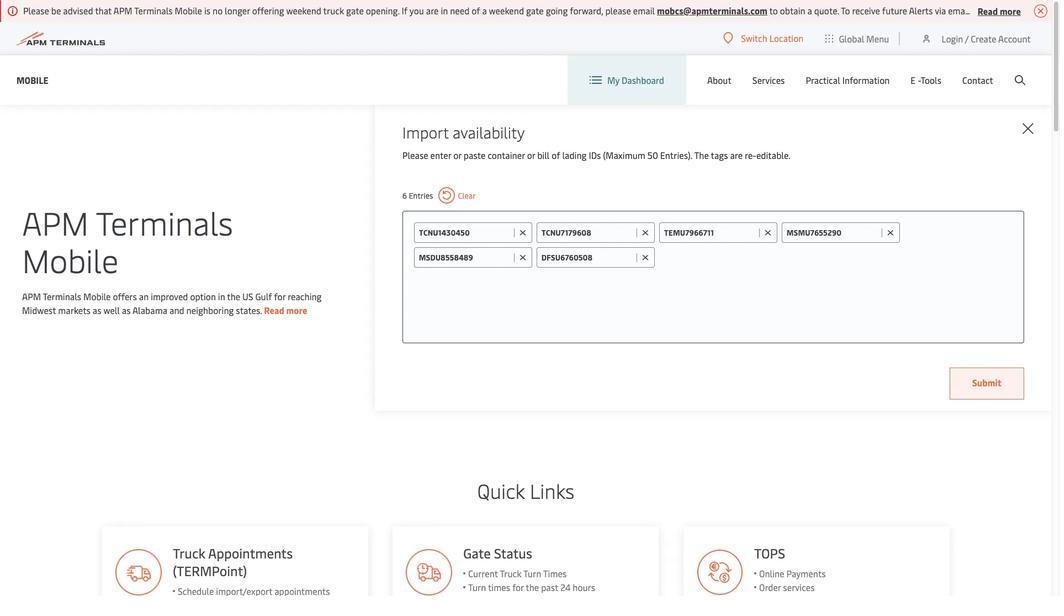 Task type: vqa. For each thing, say whether or not it's contained in the screenshot.
opening.
yes



Task type: locate. For each thing, give the bounding box(es) containing it.
offers
[[113, 291, 137, 303]]

more up account
[[1000, 5, 1021, 17]]

0 horizontal spatial more
[[286, 304, 307, 316]]

weekend
[[286, 4, 321, 17], [489, 4, 524, 17]]

1 vertical spatial terminals
[[96, 200, 233, 244]]

of right bill on the right top of page
[[552, 149, 560, 161]]

1 horizontal spatial please
[[403, 149, 428, 161]]

truck
[[173, 545, 205, 562], [500, 568, 522, 580]]

as
[[93, 304, 101, 316], [122, 304, 131, 316]]

switch location button
[[724, 32, 804, 44]]

please right forward,
[[606, 4, 631, 17]]

of right "need"
[[472, 4, 480, 17]]

more
[[1000, 5, 1021, 17], [286, 304, 307, 316]]

are
[[426, 4, 439, 17], [730, 149, 743, 161]]

please left close alert icon
[[1004, 4, 1030, 17]]

create
[[971, 32, 997, 44]]

for right 'times' at the left bottom
[[513, 582, 524, 594]]

need
[[450, 4, 470, 17]]

my dashboard button
[[590, 55, 664, 105]]

2 horizontal spatial or
[[972, 4, 980, 17]]

for
[[274, 291, 286, 303], [513, 582, 524, 594]]

terminals inside apm terminals mobile
[[96, 200, 233, 244]]

global menu
[[839, 32, 889, 44]]

is
[[204, 4, 210, 17]]

0 horizontal spatial read more
[[264, 304, 307, 316]]

order
[[760, 582, 781, 594]]

0 vertical spatial entered id text field
[[542, 228, 634, 238]]

times
[[488, 582, 511, 594]]

import availability
[[403, 122, 525, 142]]

1 vertical spatial entered id text field
[[542, 252, 634, 263]]

please for please be advised that apm terminals mobile is no longer offering weekend truck gate opening. if you are in need of a weekend gate going forward, please email mobcs@apmterminals.com to obtain a quote. to receive future alerts via email or sms, please
[[23, 4, 49, 17]]

practical
[[806, 74, 840, 86]]

or left sms,
[[972, 4, 980, 17]]

dashboard
[[622, 74, 664, 86]]

terminals for apm terminals mobile
[[96, 200, 233, 244]]

turn
[[524, 568, 542, 580], [469, 582, 486, 594]]

2 gate from the left
[[526, 4, 544, 17]]

0 vertical spatial truck
[[173, 545, 205, 562]]

2 weekend from the left
[[489, 4, 524, 17]]

0 horizontal spatial of
[[472, 4, 480, 17]]

weekend right "need"
[[489, 4, 524, 17]]

more inside read more button
[[1000, 5, 1021, 17]]

about
[[707, 74, 732, 86]]

1 vertical spatial apm
[[22, 200, 89, 244]]

truck appointments (termpoint) link
[[102, 527, 368, 596]]

(termpoint)
[[173, 562, 247, 580]]

more down reaching
[[286, 304, 307, 316]]

read more up login / create account
[[978, 5, 1021, 17]]

0 horizontal spatial please
[[606, 4, 631, 17]]

practical information button
[[806, 55, 890, 105]]

read inside button
[[978, 5, 998, 17]]

truck up 'times' at the left bottom
[[500, 568, 522, 580]]

read down gulf
[[264, 304, 284, 316]]

online
[[760, 568, 785, 580]]

or
[[972, 4, 980, 17], [454, 149, 462, 161], [527, 149, 535, 161]]

-
[[918, 74, 921, 86]]

apm inside apm terminals mobile offers an improved option in the us gulf for reaching midwest markets as well as alabama and neighboring states.
[[22, 291, 41, 303]]

or left bill on the right top of page
[[527, 149, 535, 161]]

1 vertical spatial read more
[[264, 304, 307, 316]]

0 horizontal spatial turn
[[469, 582, 486, 594]]

in up "neighboring"
[[218, 291, 225, 303]]

import
[[403, 122, 449, 142]]

apm
[[113, 4, 132, 17], [22, 200, 89, 244], [22, 291, 41, 303]]

Type or paste your IDs here text field
[[659, 247, 1013, 267]]

0 horizontal spatial weekend
[[286, 4, 321, 17]]

neighboring
[[186, 304, 234, 316]]

1 horizontal spatial in
[[441, 4, 448, 17]]

please for please enter or paste container or bill of lading ids (maximum 50 entries). the tags are re-editable.
[[403, 149, 428, 161]]

1 horizontal spatial the
[[526, 582, 539, 594]]

0 horizontal spatial for
[[274, 291, 286, 303]]

1 vertical spatial truck
[[500, 568, 522, 580]]

entries
[[409, 190, 433, 201]]

2 email from the left
[[948, 4, 970, 17]]

location
[[770, 32, 804, 44]]

quote. to
[[814, 4, 850, 17]]

of
[[472, 4, 480, 17], [552, 149, 560, 161]]

0 vertical spatial read
[[978, 5, 998, 17]]

manager truck appointments - 53 image
[[406, 550, 453, 596]]

a
[[482, 4, 487, 17], [808, 4, 812, 17]]

truck
[[323, 4, 344, 17]]

as left well on the bottom left of page
[[93, 304, 101, 316]]

apm terminals mobile offers an improved option in the us gulf for reaching midwest markets as well as alabama and neighboring states.
[[22, 291, 322, 316]]

global
[[839, 32, 865, 44]]

truck inside truck appointments (termpoint)
[[173, 545, 205, 562]]

2 vertical spatial apm
[[22, 291, 41, 303]]

mobile
[[175, 4, 202, 17], [17, 74, 48, 86], [22, 238, 119, 282], [83, 291, 111, 303]]

0 horizontal spatial as
[[93, 304, 101, 316]]

my dashboard
[[607, 74, 664, 86]]

0 horizontal spatial please
[[23, 4, 49, 17]]

/
[[965, 32, 969, 44]]

0 horizontal spatial are
[[426, 4, 439, 17]]

a right "need"
[[482, 4, 487, 17]]

1 horizontal spatial email
[[948, 4, 970, 17]]

or right enter
[[454, 149, 462, 161]]

offering
[[252, 4, 284, 17]]

1 vertical spatial in
[[218, 291, 225, 303]]

1 vertical spatial more
[[286, 304, 307, 316]]

1 horizontal spatial read more
[[978, 5, 1021, 17]]

the left past
[[526, 582, 539, 594]]

0 horizontal spatial email
[[633, 4, 655, 17]]

are right you
[[426, 4, 439, 17]]

a right obtain
[[808, 4, 812, 17]]

0 horizontal spatial read
[[264, 304, 284, 316]]

1 vertical spatial of
[[552, 149, 560, 161]]

1 horizontal spatial a
[[808, 4, 812, 17]]

read more button
[[978, 4, 1021, 18]]

for up read more "link"
[[274, 291, 286, 303]]

the inside apm terminals mobile offers an improved option in the us gulf for reaching midwest markets as well as alabama and neighboring states.
[[227, 291, 240, 303]]

mobile inside apm terminals mobile
[[22, 238, 119, 282]]

read for read more "link"
[[264, 304, 284, 316]]

clear button
[[439, 187, 476, 204]]

1 horizontal spatial weekend
[[489, 4, 524, 17]]

close alert image
[[1034, 4, 1048, 18]]

0 vertical spatial please
[[23, 4, 49, 17]]

1 horizontal spatial read
[[978, 5, 998, 17]]

no
[[213, 4, 223, 17]]

contact button
[[963, 55, 994, 105]]

6
[[403, 190, 407, 201]]

(maximum
[[603, 149, 646, 161]]

1 vertical spatial please
[[403, 149, 428, 161]]

read up login / create account
[[978, 5, 998, 17]]

0 vertical spatial for
[[274, 291, 286, 303]]

apm inside apm terminals mobile
[[22, 200, 89, 244]]

1 horizontal spatial more
[[1000, 5, 1021, 17]]

truck right orange club loyalty program - 56 image
[[173, 545, 205, 562]]

tags
[[711, 149, 728, 161]]

1 entered id text field from the top
[[542, 228, 634, 238]]

truck inside gate status current truck turn times turn times for the past 24 hours
[[500, 568, 522, 580]]

to
[[770, 4, 778, 17]]

0 horizontal spatial truck
[[173, 545, 205, 562]]

1 horizontal spatial as
[[122, 304, 131, 316]]

the inside gate status current truck turn times turn times for the past 24 hours
[[526, 582, 539, 594]]

1 horizontal spatial for
[[513, 582, 524, 594]]

terminals inside apm terminals mobile offers an improved option in the us gulf for reaching midwest markets as well as alabama and neighboring states.
[[43, 291, 81, 303]]

0 vertical spatial turn
[[524, 568, 542, 580]]

1 horizontal spatial truck
[[500, 568, 522, 580]]

weekend left 'truck'
[[286, 4, 321, 17]]

2 vertical spatial terminals
[[43, 291, 81, 303]]

alabama
[[133, 304, 167, 316]]

Entered ID text field
[[542, 228, 634, 238], [542, 252, 634, 263]]

via
[[935, 4, 946, 17]]

1 weekend from the left
[[286, 4, 321, 17]]

1 horizontal spatial gate
[[526, 4, 544, 17]]

submit button
[[950, 368, 1024, 400]]

terminals for apm terminals mobile offers an improved option in the us gulf for reaching midwest markets as well as alabama and neighboring states.
[[43, 291, 81, 303]]

opening.
[[366, 4, 400, 17]]

more for read more button
[[1000, 5, 1021, 17]]

0 horizontal spatial a
[[482, 4, 487, 17]]

hours
[[573, 582, 596, 594]]

receive
[[852, 4, 880, 17]]

0 vertical spatial more
[[1000, 5, 1021, 17]]

0 vertical spatial are
[[426, 4, 439, 17]]

account
[[999, 32, 1031, 44]]

please left be
[[23, 4, 49, 17]]

1 horizontal spatial please
[[1004, 4, 1030, 17]]

about button
[[707, 55, 732, 105]]

read more for read more button
[[978, 5, 1021, 17]]

tools
[[921, 74, 942, 86]]

are left re-
[[730, 149, 743, 161]]

1 vertical spatial read
[[264, 304, 284, 316]]

read for read more button
[[978, 5, 998, 17]]

read more for read more "link"
[[264, 304, 307, 316]]

1 email from the left
[[633, 4, 655, 17]]

mobile secondary image
[[74, 281, 268, 447]]

apmt icon 100 image
[[697, 550, 744, 596]]

0 horizontal spatial in
[[218, 291, 225, 303]]

0 vertical spatial the
[[227, 291, 240, 303]]

1 vertical spatial for
[[513, 582, 524, 594]]

future
[[882, 4, 907, 17]]

turn up past
[[524, 568, 542, 580]]

apm for apm terminals mobile offers an improved option in the us gulf for reaching midwest markets as well as alabama and neighboring states.
[[22, 291, 41, 303]]

in left "need"
[[441, 4, 448, 17]]

1 vertical spatial turn
[[469, 582, 486, 594]]

as down offers
[[122, 304, 131, 316]]

the
[[227, 291, 240, 303], [526, 582, 539, 594]]

read more down reaching
[[264, 304, 307, 316]]

1 vertical spatial are
[[730, 149, 743, 161]]

e -tools button
[[911, 55, 942, 105]]

2 a from the left
[[808, 4, 812, 17]]

terminals
[[134, 4, 173, 17], [96, 200, 233, 244], [43, 291, 81, 303]]

forward,
[[570, 4, 603, 17]]

0 horizontal spatial the
[[227, 291, 240, 303]]

the left the us
[[227, 291, 240, 303]]

0 vertical spatial in
[[441, 4, 448, 17]]

Entered ID text field
[[419, 228, 511, 238], [664, 228, 757, 238], [787, 228, 879, 238], [419, 252, 511, 263]]

login
[[942, 32, 963, 44]]

1 vertical spatial the
[[526, 582, 539, 594]]

please down import
[[403, 149, 428, 161]]

0 vertical spatial read more
[[978, 5, 1021, 17]]

gate right 'truck'
[[346, 4, 364, 17]]

apm terminals mobile
[[22, 200, 233, 282]]

turn down current
[[469, 582, 486, 594]]

that
[[95, 4, 112, 17]]

0 horizontal spatial gate
[[346, 4, 364, 17]]

gate left going
[[526, 4, 544, 17]]

read
[[978, 5, 998, 17], [264, 304, 284, 316]]



Task type: describe. For each thing, give the bounding box(es) containing it.
re-
[[745, 149, 757, 161]]

e
[[911, 74, 916, 86]]

6 entries
[[403, 190, 433, 201]]

sms,
[[983, 4, 1002, 17]]

past
[[542, 582, 559, 594]]

for inside gate status current truck turn times turn times for the past 24 hours
[[513, 582, 524, 594]]

status
[[494, 545, 533, 562]]

practical information
[[806, 74, 890, 86]]

24
[[561, 582, 571, 594]]

0 vertical spatial of
[[472, 4, 480, 17]]

1 horizontal spatial of
[[552, 149, 560, 161]]

services
[[784, 582, 815, 594]]

gate status current truck turn times turn times for the past 24 hours
[[464, 545, 596, 594]]

1 horizontal spatial are
[[730, 149, 743, 161]]

well
[[103, 304, 120, 316]]

you
[[410, 4, 424, 17]]

quick
[[477, 477, 525, 504]]

global menu button
[[815, 22, 900, 55]]

1 as from the left
[[93, 304, 101, 316]]

us
[[243, 291, 253, 303]]

login / create account
[[942, 32, 1031, 44]]

times
[[544, 568, 567, 580]]

for inside apm terminals mobile offers an improved option in the us gulf for reaching midwest markets as well as alabama and neighboring states.
[[274, 291, 286, 303]]

contact
[[963, 74, 994, 86]]

entries).
[[660, 149, 693, 161]]

improved
[[151, 291, 188, 303]]

bill
[[537, 149, 550, 161]]

more for read more "link"
[[286, 304, 307, 316]]

my
[[607, 74, 620, 86]]

orange club loyalty program - 56 image
[[115, 550, 162, 596]]

e -tools
[[911, 74, 942, 86]]

advised
[[63, 4, 93, 17]]

tops online payments order services
[[755, 545, 826, 594]]

mobile inside apm terminals mobile offers an improved option in the us gulf for reaching midwest markets as well as alabama and neighboring states.
[[83, 291, 111, 303]]

editable.
[[757, 149, 791, 161]]

midwest
[[22, 304, 56, 316]]

2 as from the left
[[122, 304, 131, 316]]

login / create account link
[[921, 22, 1031, 55]]

be
[[51, 4, 61, 17]]

alerts
[[909, 4, 933, 17]]

the
[[694, 149, 709, 161]]

states.
[[236, 304, 262, 316]]

container
[[488, 149, 525, 161]]

mobile link
[[17, 73, 48, 87]]

gulf
[[255, 291, 272, 303]]

read more link
[[264, 304, 307, 316]]

1 a from the left
[[482, 4, 487, 17]]

in inside apm terminals mobile offers an improved option in the us gulf for reaching midwest markets as well as alabama and neighboring states.
[[218, 291, 225, 303]]

enter
[[431, 149, 451, 161]]

services button
[[753, 55, 785, 105]]

lading
[[562, 149, 587, 161]]

switch
[[741, 32, 768, 44]]

clear
[[458, 190, 476, 201]]

submit
[[973, 377, 1002, 389]]

0 vertical spatial apm
[[113, 4, 132, 17]]

gate
[[464, 545, 491, 562]]

1 please from the left
[[606, 4, 631, 17]]

markets
[[58, 304, 91, 316]]

ids
[[589, 149, 601, 161]]

1 horizontal spatial turn
[[524, 568, 542, 580]]

going
[[546, 4, 568, 17]]

menu
[[867, 32, 889, 44]]

option
[[190, 291, 216, 303]]

reaching
[[288, 291, 322, 303]]

appointments
[[208, 545, 293, 562]]

information
[[843, 74, 890, 86]]

tops
[[755, 545, 786, 562]]

mobcs@apmterminals.com link
[[657, 4, 768, 17]]

please enter or paste container or bill of lading ids (maximum 50 entries). the tags are re-editable.
[[403, 149, 791, 161]]

mobcs@apmterminals.com
[[657, 4, 768, 17]]

availability
[[453, 122, 525, 142]]

1 gate from the left
[[346, 4, 364, 17]]

switch location
[[741, 32, 804, 44]]

services
[[753, 74, 785, 86]]

0 vertical spatial terminals
[[134, 4, 173, 17]]

an
[[139, 291, 149, 303]]

quick links
[[477, 477, 575, 504]]

links
[[530, 477, 575, 504]]

0 horizontal spatial or
[[454, 149, 462, 161]]

2 please from the left
[[1004, 4, 1030, 17]]

50
[[648, 149, 658, 161]]

obtain
[[780, 4, 806, 17]]

2 entered id text field from the top
[[542, 252, 634, 263]]

paste
[[464, 149, 486, 161]]

1 horizontal spatial or
[[527, 149, 535, 161]]

longer
[[225, 4, 250, 17]]

apm for apm terminals mobile
[[22, 200, 89, 244]]



